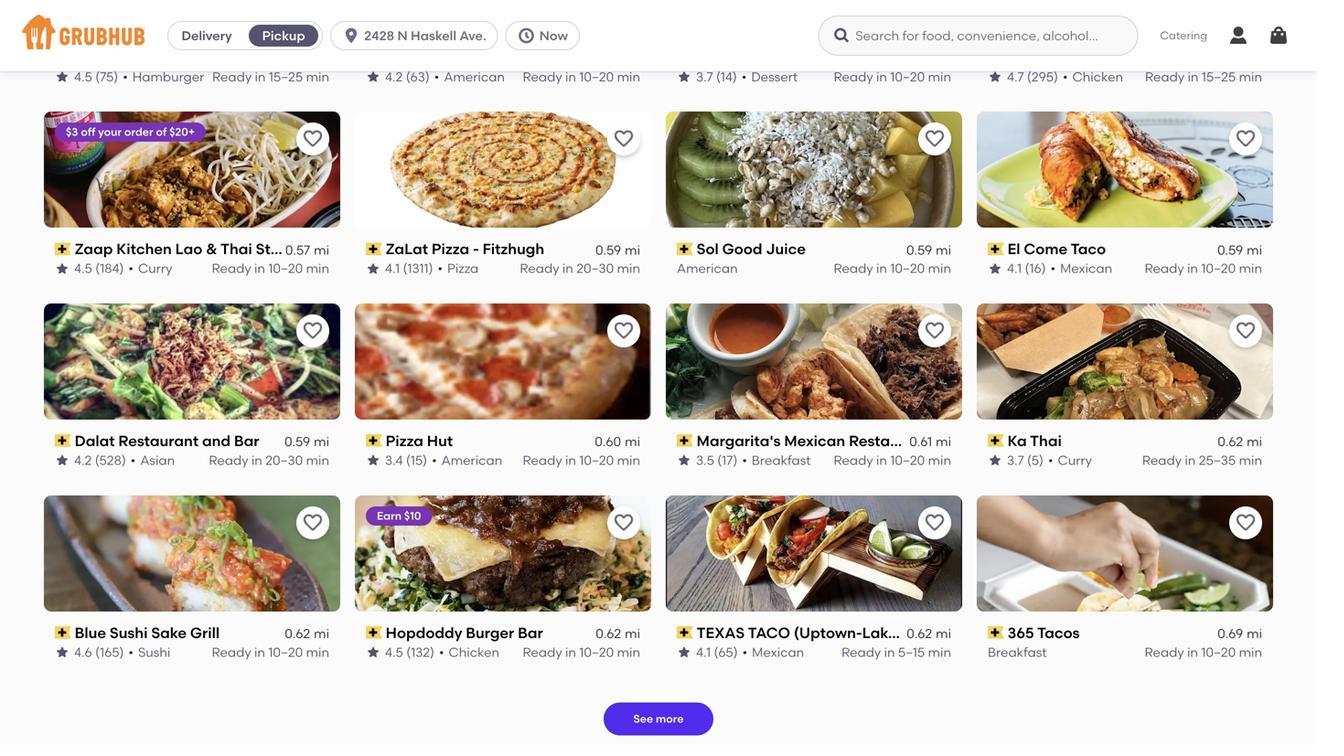 Task type: describe. For each thing, give the bounding box(es) containing it.
1 horizontal spatial breakfast
[[988, 645, 1047, 660]]

in for zalat pizza - fitzhugh
[[563, 261, 573, 276]]

min for zalat pizza - fitzhugh
[[617, 261, 640, 276]]

fitzhugh
[[483, 240, 544, 258]]

star icon image for zalat pizza - fitzhugh
[[366, 261, 381, 276]]

ka thai logo image
[[977, 304, 1273, 420]]

1 horizontal spatial bar
[[234, 432, 259, 450]]

3.5 (17)
[[696, 453, 738, 468]]

save this restaurant button for el come taco
[[1230, 123, 1262, 156]]

min for blue sushi sake grill
[[306, 645, 329, 660]]

texas taco (uptown-lakewood)
[[697, 624, 943, 642]]

(75)
[[95, 69, 118, 84]]

mexican for (uptown-
[[752, 645, 804, 660]]

4.6
[[74, 645, 92, 660]]

3.4 (15)
[[385, 453, 427, 468]]

curry for thai
[[1058, 453, 1092, 468]]

• right (14)
[[742, 69, 747, 84]]

• right (75)
[[123, 69, 128, 84]]

bar for hopdoddy burger bar
[[518, 624, 543, 642]]

van leeuwen ice cream
[[697, 48, 872, 66]]

0.62 mi for ka thai
[[1218, 434, 1262, 450]]

subscription pass image for zaap kitchen lao & thai street eats (fitzhugh ave)
[[55, 243, 71, 256]]

3.7 (5)
[[1007, 453, 1044, 468]]

4.7
[[1007, 69, 1024, 84]]

n
[[397, 28, 408, 43]]

ready for dalat restaurant and bar
[[209, 453, 248, 468]]

of
[[156, 125, 167, 139]]

(5)
[[1027, 453, 1044, 468]]

ready in 20–30 min for zalat pizza - fitzhugh
[[520, 261, 640, 276]]

0.59 for zalat pizza - fitzhugh
[[595, 242, 621, 258]]

hopdoddy
[[386, 624, 462, 642]]

village
[[75, 48, 125, 66]]

main navigation navigation
[[0, 0, 1317, 71]]

chicken for burger
[[449, 645, 500, 660]]

• for ka thai
[[1048, 453, 1053, 468]]

pickup
[[262, 28, 305, 43]]

star icon image for hopdoddy burger bar
[[366, 645, 381, 660]]

papa johns
[[386, 48, 472, 66]]

tacos
[[1037, 624, 1080, 642]]

taco inside velvet taco link
[[1055, 48, 1091, 66]]

• curry for thai
[[1048, 453, 1092, 468]]

papa johns link
[[366, 47, 640, 67]]

more
[[656, 713, 684, 726]]

save this restaurant image for ka thai
[[1235, 320, 1257, 342]]

(15)
[[406, 453, 427, 468]]

el
[[1008, 240, 1021, 258]]

10–20 for margarita's mexican restaurant
[[890, 453, 925, 468]]

4.2 for 4.2 (528)
[[74, 453, 92, 468]]

• asian
[[131, 453, 175, 468]]

mi for dalat restaurant and bar
[[314, 434, 329, 450]]

4.1 (16)
[[1007, 261, 1046, 276]]

subscription pass image for el come taco
[[988, 243, 1004, 256]]

0.59 mi for el come taco
[[1218, 242, 1262, 258]]

$3 off your order of $20+
[[66, 125, 195, 139]]

ready in 15–25 min for hamburger
[[212, 69, 329, 84]]

el come taco
[[1008, 240, 1106, 258]]

star icon image for texas taco (uptown-lakewood)
[[677, 645, 692, 660]]

4.2 (528)
[[74, 453, 126, 468]]

save this restaurant button for blue sushi sake grill
[[296, 507, 329, 540]]

taco
[[748, 624, 790, 642]]

min for el come taco
[[1239, 261, 1262, 276]]

ready for texas taco (uptown-lakewood)
[[842, 645, 881, 660]]

save this restaurant button for 365 tacos
[[1230, 507, 1262, 540]]

min for margarita's mexican restaurant
[[928, 453, 951, 468]]

mi for texas taco (uptown-lakewood)
[[936, 626, 951, 642]]

365
[[1008, 624, 1034, 642]]

0.61 mi
[[909, 434, 951, 450]]

0.62 for texas taco (uptown-lakewood)
[[907, 626, 932, 642]]

svg image inside now button
[[518, 27, 536, 45]]

in for el come taco
[[1187, 261, 1198, 276]]

ready in 10–20 min for margarita's mexican restaurant
[[834, 453, 951, 468]]

save this restaurant image for el come taco
[[1235, 128, 1257, 150]]

min for ka thai
[[1239, 453, 1262, 468]]

grill
[[190, 624, 220, 642]]

save this restaurant image for zalat pizza - fitzhugh
[[613, 128, 635, 150]]

velvet taco link
[[988, 47, 1262, 67]]

el come taco logo image
[[977, 112, 1273, 228]]

delivery
[[182, 28, 232, 43]]

see more
[[633, 713, 684, 726]]

subscription pass image for zalat pizza - fitzhugh
[[366, 243, 382, 256]]

in for velvet taco
[[1188, 69, 1199, 84]]

20–30 for zalat pizza - fitzhugh
[[577, 261, 614, 276]]

ready in 5–15 min
[[842, 645, 951, 660]]

hut
[[427, 432, 453, 450]]

lao
[[175, 240, 202, 258]]

0.57
[[285, 242, 310, 258]]

in for sol good juice
[[876, 261, 887, 276]]

4.5 (184)
[[74, 261, 124, 276]]

pizza hut logo image
[[355, 304, 651, 420]]

0.59 for sol good juice
[[907, 242, 932, 258]]

burger for village
[[128, 48, 177, 66]]

0.62 mi for blue sushi sake grill
[[285, 626, 329, 642]]

leeuwen
[[728, 48, 793, 66]]

sushi for blue
[[110, 624, 148, 642]]

lakewood)
[[862, 624, 943, 642]]

mi for sol good juice
[[936, 242, 951, 258]]

(1311)
[[403, 261, 433, 276]]

ready in 20–30 min for dalat restaurant and bar
[[209, 453, 329, 468]]

svg image inside 2428 n haskell ave. button
[[342, 27, 361, 45]]

ready for hopdoddy burger bar
[[523, 645, 562, 660]]

4.7 (295)
[[1007, 69, 1058, 84]]

• for texas taco (uptown-lakewood)
[[743, 645, 748, 660]]

ave.
[[460, 28, 486, 43]]

2 restaurant from the left
[[849, 432, 929, 450]]

hopdoddy burger bar logo image
[[355, 496, 651, 612]]

texas taco (uptown-lakewood) logo image
[[666, 496, 962, 612]]

now
[[539, 28, 568, 43]]

ka thai
[[1008, 432, 1062, 450]]

save this restaurant image for 365 tacos
[[1235, 512, 1257, 534]]

save this restaurant image for dalat restaurant and bar
[[302, 320, 324, 342]]

4.1 for texas
[[696, 645, 711, 660]]

ready for el come taco
[[1145, 261, 1184, 276]]

star icon image left 3.7 (14)
[[677, 69, 692, 84]]

2428 n haskell ave. button
[[330, 21, 506, 50]]

delivery button
[[168, 21, 245, 50]]

star icon image for blue sushi sake grill
[[55, 645, 70, 660]]

papa
[[386, 48, 425, 66]]

zalat pizza - fitzhugh logo image
[[355, 112, 651, 228]]

in for pizza hut
[[565, 453, 576, 468]]

0.69 mi
[[1218, 626, 1262, 642]]

3.5
[[696, 453, 714, 468]]

earn
[[377, 509, 402, 523]]

1 vertical spatial mexican
[[784, 432, 845, 450]]

save this restaurant image for texas taco (uptown-lakewood)
[[924, 512, 946, 534]]

zalat
[[386, 240, 428, 258]]

1 restaurant from the left
[[118, 432, 199, 450]]

1 vertical spatial thai
[[1030, 432, 1062, 450]]

in for texas taco (uptown-lakewood)
[[884, 645, 895, 660]]

0 vertical spatial 4.5
[[74, 69, 92, 84]]

subscription pass image for texas taco (uptown-lakewood)
[[677, 627, 693, 640]]

blue sushi sake grill
[[75, 624, 220, 642]]

save this restaurant button for pizza hut
[[607, 315, 640, 348]]

catering
[[1160, 29, 1208, 42]]

kitchen
[[116, 240, 172, 258]]

min for velvet taco
[[1239, 69, 1262, 84]]

see
[[633, 713, 653, 726]]

chicken for taco
[[1073, 69, 1123, 84]]

ready in 25–35 min
[[1142, 453, 1262, 468]]

• for el come taco
[[1051, 261, 1056, 276]]

$3
[[66, 125, 78, 139]]

come
[[1024, 240, 1068, 258]]

star icon image for pizza hut
[[366, 453, 381, 468]]

• sushi
[[128, 645, 170, 660]]

0.52
[[285, 50, 310, 66]]

• for zaap kitchen lao & thai street eats (fitzhugh ave)
[[128, 261, 134, 276]]

juice
[[766, 240, 806, 258]]

haskell
[[411, 28, 457, 43]]

365 tacos
[[1008, 624, 1080, 642]]

street
[[256, 240, 299, 258]]

10–20 for sol good juice
[[890, 261, 925, 276]]

$20+
[[169, 125, 195, 139]]

(295)
[[1027, 69, 1058, 84]]

save this restaurant button for ka thai
[[1230, 315, 1262, 348]]

star icon image left 4.5 (75)
[[55, 69, 70, 84]]

1 vertical spatial taco
[[1071, 240, 1106, 258]]

(17)
[[717, 453, 738, 468]]

american for 3.4 (15)
[[442, 453, 502, 468]]

0 horizontal spatial thai
[[221, 240, 252, 258]]

(528)
[[95, 453, 126, 468]]

save this restaurant image for margarita's mexican restaurant
[[924, 320, 946, 342]]

sake
[[151, 624, 187, 642]]



Task type: vqa. For each thing, say whether or not it's contained in the screenshot.


Task type: locate. For each thing, give the bounding box(es) containing it.
0 vertical spatial american
[[444, 69, 505, 84]]

0 horizontal spatial 20–30
[[265, 453, 303, 468]]

1 horizontal spatial 15–25
[[1202, 69, 1236, 84]]

0 vertical spatial bar
[[180, 48, 206, 66]]

1 vertical spatial sushi
[[138, 645, 170, 660]]

(16)
[[1025, 261, 1046, 276]]

0 horizontal spatial • curry
[[128, 261, 172, 276]]

1 vertical spatial • curry
[[1048, 453, 1092, 468]]

mi for ka thai
[[1247, 434, 1262, 450]]

subscription pass image for pizza hut
[[366, 435, 382, 448]]

• right "(528)"
[[131, 453, 136, 468]]

chicken down "hopdoddy burger bar"
[[449, 645, 500, 660]]

star icon image left '4.6'
[[55, 645, 70, 660]]

0.60
[[595, 434, 621, 450]]

order
[[124, 125, 153, 139]]

1 horizontal spatial restaurant
[[849, 432, 929, 450]]

mexican down taco
[[752, 645, 804, 660]]

american
[[444, 69, 505, 84], [677, 261, 738, 276], [442, 453, 502, 468]]

bar right and
[[234, 432, 259, 450]]

0 vertical spatial taco
[[1055, 48, 1091, 66]]

velvet taco
[[1008, 48, 1091, 66]]

ready in 10–20 min for pizza hut
[[523, 453, 640, 468]]

star icon image left the 4.2 (528)
[[55, 453, 70, 468]]

0 horizontal spatial restaurant
[[118, 432, 199, 450]]

subscription pass image left dalat
[[55, 435, 71, 448]]

mexican
[[1060, 261, 1113, 276], [784, 432, 845, 450], [752, 645, 804, 660]]

star icon image
[[55, 69, 70, 84], [366, 69, 381, 84], [677, 69, 692, 84], [988, 69, 1003, 84], [55, 261, 70, 276], [366, 261, 381, 276], [988, 261, 1003, 276], [55, 453, 70, 468], [366, 453, 381, 468], [677, 453, 692, 468], [988, 453, 1003, 468], [55, 645, 70, 660], [366, 645, 381, 660], [677, 645, 692, 660]]

min for texas taco (uptown-lakewood)
[[928, 645, 951, 660]]

subscription pass image for 365 tacos
[[988, 627, 1004, 640]]

save this restaurant button for dalat restaurant and bar
[[296, 315, 329, 348]]

1 ready in 15–25 min from the left
[[212, 69, 329, 84]]

10–20 for pizza hut
[[579, 453, 614, 468]]

15–25 for chicken
[[1202, 69, 1236, 84]]

subscription pass image left zaap
[[55, 243, 71, 256]]

your
[[98, 125, 122, 139]]

(165)
[[95, 645, 124, 660]]

1 15–25 from the left
[[269, 69, 303, 84]]

min for 365 tacos
[[1239, 645, 1262, 660]]

0 horizontal spatial 4.1
[[385, 261, 400, 276]]

mexican for taco
[[1060, 261, 1113, 276]]

0 vertical spatial 3.7
[[696, 69, 713, 84]]

0 vertical spatial curry
[[138, 261, 172, 276]]

0.61
[[909, 434, 932, 450]]

0.62
[[1218, 434, 1243, 450], [285, 626, 310, 642], [596, 626, 621, 642], [907, 626, 932, 642]]

4.5 down zaap
[[74, 261, 92, 276]]

pizza up • pizza
[[432, 240, 469, 258]]

0.59 for dalat restaurant and bar
[[284, 434, 310, 450]]

0 vertical spatial • mexican
[[1051, 261, 1113, 276]]

subscription pass image for blue sushi sake grill
[[55, 627, 71, 640]]

• american
[[434, 69, 505, 84], [432, 453, 502, 468]]

0.59
[[595, 242, 621, 258], [907, 242, 932, 258], [1218, 242, 1243, 258], [284, 434, 310, 450]]

3.4
[[385, 453, 403, 468]]

burger for hopdoddy
[[466, 624, 514, 642]]

(184)
[[95, 261, 124, 276]]

1 vertical spatial 4.5
[[74, 261, 92, 276]]

• mexican
[[1051, 261, 1113, 276], [743, 645, 804, 660]]

svg image
[[833, 27, 851, 45]]

4.2
[[385, 69, 403, 84], [74, 453, 92, 468]]

johns
[[428, 48, 472, 66]]

subscription pass image for dalat restaurant and bar
[[55, 435, 71, 448]]

0.62 mi
[[1218, 434, 1262, 450], [285, 626, 329, 642], [596, 626, 640, 642], [907, 626, 951, 642]]

1 vertical spatial 20–30
[[265, 453, 303, 468]]

star icon image down "(fitzhugh"
[[366, 261, 381, 276]]

american for 4.2 (63)
[[444, 69, 505, 84]]

ready for margarita's mexican restaurant
[[834, 453, 873, 468]]

star icon image left 4.7
[[988, 69, 1003, 84]]

save this restaurant image for sol good juice
[[924, 128, 946, 150]]

mexican up "• breakfast"
[[784, 432, 845, 450]]

1 vertical spatial 3.7
[[1007, 453, 1024, 468]]

and
[[202, 432, 231, 450]]

0 vertical spatial • american
[[434, 69, 505, 84]]

0 horizontal spatial curry
[[138, 261, 172, 276]]

subscription pass image left sol
[[677, 243, 693, 256]]

1 vertical spatial burger
[[466, 624, 514, 642]]

4.5 (132)
[[385, 645, 435, 660]]

burger right hopdoddy
[[466, 624, 514, 642]]

star icon image left the 3.4
[[366, 453, 381, 468]]

4.5
[[74, 69, 92, 84], [74, 261, 92, 276], [385, 645, 403, 660]]

thai up '(5)'
[[1030, 432, 1062, 450]]

see more button
[[604, 703, 714, 736]]

1 vertical spatial pizza
[[447, 261, 479, 276]]

subscription pass image
[[366, 243, 382, 256], [677, 243, 693, 256], [55, 435, 71, 448], [988, 435, 1004, 448], [55, 627, 71, 640], [677, 627, 693, 640], [988, 627, 1004, 640]]

0 horizontal spatial burger
[[128, 48, 177, 66]]

1 horizontal spatial • mexican
[[1051, 261, 1113, 276]]

zaap
[[75, 240, 113, 258]]

4.1 down 'el'
[[1007, 261, 1022, 276]]

• hamburger
[[123, 69, 204, 84]]

0.59 mi for dalat restaurant and bar
[[284, 434, 329, 450]]

min for hopdoddy burger bar
[[617, 645, 640, 660]]

0 horizontal spatial 15–25
[[269, 69, 303, 84]]

breakfast down margarita's mexican restaurant in the bottom right of the page
[[752, 453, 811, 468]]

star icon image left the 3.7 (5)
[[988, 453, 1003, 468]]

1 horizontal spatial burger
[[466, 624, 514, 642]]

• for pizza hut
[[432, 453, 437, 468]]

2 15–25 from the left
[[1202, 69, 1236, 84]]

1 vertical spatial american
[[677, 261, 738, 276]]

chicken down velvet taco link
[[1073, 69, 1123, 84]]

zaap kitchen lao & thai street eats (fitzhugh ave)
[[75, 240, 441, 258]]

1 horizontal spatial curry
[[1058, 453, 1092, 468]]

save this restaurant button for sol good juice
[[918, 123, 951, 156]]

ready in 10–20 min for blue sushi sake grill
[[212, 645, 329, 660]]

0 horizontal spatial chicken
[[449, 645, 500, 660]]

• mexican for taco
[[743, 645, 804, 660]]

• right (63)
[[434, 69, 439, 84]]

• curry down kitchen
[[128, 261, 172, 276]]

10–20 for hopdoddy burger bar
[[579, 645, 614, 660]]

• right (295)
[[1063, 69, 1068, 84]]

sushi for •
[[138, 645, 170, 660]]

village burger bar
[[75, 48, 206, 66]]

1 horizontal spatial 4.1
[[696, 645, 711, 660]]

0 horizontal spatial • chicken
[[439, 645, 500, 660]]

save this restaurant button for margarita's mexican restaurant
[[918, 315, 951, 348]]

0 vertical spatial 4.2
[[385, 69, 403, 84]]

american down the johns
[[444, 69, 505, 84]]

pizza up 3.4 (15)
[[386, 432, 424, 450]]

star icon image left 4.1 (65)
[[677, 645, 692, 660]]

1 horizontal spatial thai
[[1030, 432, 1062, 450]]

good
[[722, 240, 763, 258]]

subscription pass image left velvet
[[988, 51, 1004, 64]]

subscription pass image left blue
[[55, 627, 71, 640]]

1 vertical spatial curry
[[1058, 453, 1092, 468]]

subscription pass image for velvet taco
[[988, 51, 1004, 64]]

15–25 down the catering button
[[1202, 69, 1236, 84]]

0 vertical spatial burger
[[128, 48, 177, 66]]

1 horizontal spatial ready in 15–25 min
[[1145, 69, 1262, 84]]

min for pizza hut
[[617, 453, 640, 468]]

4.1 (1311)
[[385, 261, 433, 276]]

• right (15)
[[432, 453, 437, 468]]

4.1 left (65)
[[696, 645, 711, 660]]

1 horizontal spatial 4.2
[[385, 69, 403, 84]]

subscription pass image left margarita's
[[677, 435, 693, 448]]

2 horizontal spatial 4.1
[[1007, 261, 1022, 276]]

4.5 for zaap kitchen lao & thai street eats (fitzhugh ave)
[[74, 261, 92, 276]]

1 vertical spatial bar
[[234, 432, 259, 450]]

blue sushi sake grill logo image
[[44, 496, 340, 612]]

svg image
[[1228, 25, 1250, 47], [1268, 25, 1290, 47], [342, 27, 361, 45], [518, 27, 536, 45]]

subscription pass image left 'el'
[[988, 243, 1004, 256]]

margarita's mexican restaurant
[[697, 432, 929, 450]]

ka
[[1008, 432, 1027, 450]]

2428 n haskell ave.
[[364, 28, 486, 43]]

• mexican for come
[[1051, 261, 1113, 276]]

ready in 15–25 min for chicken
[[1145, 69, 1262, 84]]

• for velvet taco
[[1063, 69, 1068, 84]]

margarita's mexican restaurant logo image
[[666, 304, 962, 420]]

subscription pass image
[[988, 51, 1004, 64], [55, 243, 71, 256], [988, 243, 1004, 256], [366, 435, 382, 448], [677, 435, 693, 448], [366, 627, 382, 640]]

• for zalat pizza - fitzhugh
[[438, 261, 443, 276]]

american down sol
[[677, 261, 738, 276]]

• mexican down el come taco
[[1051, 261, 1113, 276]]

• right (16)
[[1051, 261, 1056, 276]]

off
[[81, 125, 95, 139]]

4.5 left (132)
[[385, 645, 403, 660]]

1 horizontal spatial • curry
[[1048, 453, 1092, 468]]

ready in 10–20 min for 365 tacos
[[1145, 645, 1262, 660]]

15–25 down the 0.52
[[269, 69, 303, 84]]

• chicken down velvet taco link
[[1063, 69, 1123, 84]]

1 vertical spatial breakfast
[[988, 645, 1047, 660]]

-
[[473, 240, 479, 258]]

0 vertical spatial pizza
[[432, 240, 469, 258]]

thai right &
[[221, 240, 252, 258]]

• curry for kitchen
[[128, 261, 172, 276]]

1 horizontal spatial ready in 20–30 min
[[520, 261, 640, 276]]

sol good juice logo image
[[666, 112, 962, 228]]

taco right come
[[1071, 240, 1106, 258]]

0 vertical spatial ready in 20–30 min
[[520, 261, 640, 276]]

star icon image for ka thai
[[988, 453, 1003, 468]]

star icon image left the 3.5
[[677, 453, 692, 468]]

(63)
[[406, 69, 430, 84]]

in for margarita's mexican restaurant
[[876, 453, 887, 468]]

0.55 mi
[[906, 50, 951, 66]]

1 vertical spatial 4.2
[[74, 453, 92, 468]]

• right (184)
[[128, 261, 134, 276]]

• right (1311)
[[438, 261, 443, 276]]

10–20 for zaap kitchen lao & thai street eats (fitzhugh ave)
[[268, 261, 303, 276]]

2428
[[364, 28, 394, 43]]

• for hopdoddy burger bar
[[439, 645, 444, 660]]

0 horizontal spatial 3.7
[[696, 69, 713, 84]]

0 vertical spatial sushi
[[110, 624, 148, 642]]

breakfast down 365
[[988, 645, 1047, 660]]

ready for sol good juice
[[834, 261, 873, 276]]

dalat restaurant and bar logo image
[[44, 304, 340, 420]]

0.55
[[906, 50, 932, 66]]

0 vertical spatial breakfast
[[752, 453, 811, 468]]

now button
[[506, 21, 587, 50]]

1 vertical spatial ready in 20–30 min
[[209, 453, 329, 468]]

taco
[[1055, 48, 1091, 66], [1071, 240, 1106, 258]]

0 vertical spatial chicken
[[1073, 69, 1123, 84]]

ready in 15–25 min down the catering button
[[1145, 69, 1262, 84]]

0.52 mi
[[285, 50, 329, 66]]

ice
[[796, 48, 818, 66]]

2 vertical spatial american
[[442, 453, 502, 468]]

mi for margarita's mexican restaurant
[[936, 434, 951, 450]]

• mexican down taco
[[743, 645, 804, 660]]

bar for village burger bar
[[180, 48, 206, 66]]

2 vertical spatial bar
[[518, 624, 543, 642]]

&
[[206, 240, 217, 258]]

•
[[123, 69, 128, 84], [434, 69, 439, 84], [742, 69, 747, 84], [1063, 69, 1068, 84], [128, 261, 134, 276], [438, 261, 443, 276], [1051, 261, 1056, 276], [131, 453, 136, 468], [432, 453, 437, 468], [742, 453, 747, 468], [1048, 453, 1053, 468], [128, 645, 134, 660], [439, 645, 444, 660], [743, 645, 748, 660]]

• right (17)
[[742, 453, 747, 468]]

• curry right '(5)'
[[1048, 453, 1092, 468]]

5–15
[[898, 645, 925, 660]]

dalat restaurant and bar
[[75, 432, 259, 450]]

ave)
[[409, 240, 441, 258]]

1 horizontal spatial • chicken
[[1063, 69, 1123, 84]]

burger up • hamburger
[[128, 48, 177, 66]]

margarita's
[[697, 432, 781, 450]]

0 horizontal spatial breakfast
[[752, 453, 811, 468]]

2 vertical spatial mexican
[[752, 645, 804, 660]]

0.62 mi for hopdoddy burger bar
[[596, 626, 640, 642]]

star icon image left 4.5 (132)
[[366, 645, 381, 660]]

0.59 for el come taco
[[1218, 242, 1243, 258]]

• chicken for burger
[[439, 645, 500, 660]]

save this restaurant image for pizza hut
[[613, 320, 635, 342]]

Search for food, convenience, alcohol... search field
[[818, 16, 1138, 56]]

3.7 for 3.7 (14)
[[696, 69, 713, 84]]

1 vertical spatial chicken
[[449, 645, 500, 660]]

pickup button
[[245, 21, 322, 50]]

mi for pizza hut
[[625, 434, 640, 450]]

subscription pass image left hopdoddy
[[366, 627, 382, 640]]

(132)
[[406, 645, 435, 660]]

3.7 (14)
[[696, 69, 737, 84]]

4.1
[[385, 261, 400, 276], [1007, 261, 1022, 276], [696, 645, 711, 660]]

20–30 for dalat restaurant and bar
[[265, 453, 303, 468]]

• right (132)
[[439, 645, 444, 660]]

4.2 (63)
[[385, 69, 430, 84]]

bar down hopdoddy burger bar logo
[[518, 624, 543, 642]]

0 horizontal spatial ready in 15–25 min
[[212, 69, 329, 84]]

ready for zalat pizza - fitzhugh
[[520, 261, 559, 276]]

0 vertical spatial 20–30
[[577, 261, 614, 276]]

curry down kitchen
[[138, 261, 172, 276]]

in for hopdoddy burger bar
[[565, 645, 576, 660]]

subscription pass image left pizza hut in the left of the page
[[366, 435, 382, 448]]

ready in 10–20 min
[[523, 69, 640, 84], [834, 69, 951, 84], [212, 261, 329, 276], [834, 261, 951, 276], [1145, 261, 1262, 276], [523, 453, 640, 468], [834, 453, 951, 468], [212, 645, 329, 660], [523, 645, 640, 660], [1145, 645, 1262, 660]]

1 vertical spatial • mexican
[[743, 645, 804, 660]]

subscription pass image inside velvet taco link
[[988, 51, 1004, 64]]

mi for el come taco
[[1247, 242, 1262, 258]]

• chicken for taco
[[1063, 69, 1123, 84]]

• right '(5)'
[[1048, 453, 1053, 468]]

ready in 20–30 min down and
[[209, 453, 329, 468]]

1 horizontal spatial chicken
[[1073, 69, 1123, 84]]

mi for zalat pizza - fitzhugh
[[625, 242, 640, 258]]

ready in 15–25 min down the 0.52
[[212, 69, 329, 84]]

star icon image left 4.5 (184)
[[55, 261, 70, 276]]

• pizza
[[438, 261, 479, 276]]

0 horizontal spatial 4.2
[[74, 453, 92, 468]]

0 vertical spatial mexican
[[1060, 261, 1113, 276]]

365 tacos  logo image
[[977, 496, 1273, 612]]

sushi
[[110, 624, 148, 642], [138, 645, 170, 660]]

star icon image left the 4.2 (63)
[[366, 69, 381, 84]]

1 vertical spatial • american
[[432, 453, 502, 468]]

curry
[[138, 261, 172, 276], [1058, 453, 1092, 468]]

4.2 down dalat
[[74, 453, 92, 468]]

zaap kitchen lao & thai street eats (fitzhugh ave) logo image
[[44, 112, 340, 228]]

save this restaurant button
[[296, 123, 329, 156], [607, 123, 640, 156], [918, 123, 951, 156], [1230, 123, 1262, 156], [296, 315, 329, 348], [607, 315, 640, 348], [918, 315, 951, 348], [1230, 315, 1262, 348], [296, 507, 329, 540], [607, 507, 640, 540], [918, 507, 951, 540], [1230, 507, 1262, 540]]

• american down hut
[[432, 453, 502, 468]]

2 horizontal spatial bar
[[518, 624, 543, 642]]

2 ready in 15–25 min from the left
[[1145, 69, 1262, 84]]

breakfast
[[752, 453, 811, 468], [988, 645, 1047, 660]]

subscription pass image left zalat
[[366, 243, 382, 256]]

15–25
[[269, 69, 303, 84], [1202, 69, 1236, 84]]

4.5 left (75)
[[74, 69, 92, 84]]

dessert
[[751, 69, 798, 84]]

(14)
[[716, 69, 737, 84]]

15–25 for hamburger
[[269, 69, 303, 84]]

taco up (295)
[[1055, 48, 1091, 66]]

3.7 down ka
[[1007, 453, 1024, 468]]

min for zaap kitchen lao & thai street eats (fitzhugh ave)
[[306, 261, 329, 276]]

subscription pass image for hopdoddy burger bar
[[366, 627, 382, 640]]

star icon image left 4.1 (16)
[[988, 261, 1003, 276]]

save this restaurant image
[[613, 128, 635, 150], [1235, 128, 1257, 150], [924, 320, 946, 342], [1235, 320, 1257, 342], [302, 512, 324, 534], [613, 512, 635, 534], [924, 512, 946, 534], [1235, 512, 1257, 534]]

4.1 down zalat
[[385, 261, 400, 276]]

subscription pass image left texas
[[677, 627, 693, 640]]

ready for velvet taco
[[1145, 69, 1185, 84]]

0 horizontal spatial ready in 20–30 min
[[209, 453, 329, 468]]

ready in 20–30 min
[[520, 261, 640, 276], [209, 453, 329, 468]]

10–20 for blue sushi sake grill
[[268, 645, 303, 660]]

in for ka thai
[[1185, 453, 1196, 468]]

bar down delivery
[[180, 48, 206, 66]]

0 horizontal spatial • mexican
[[743, 645, 804, 660]]

curry for kitchen
[[138, 261, 172, 276]]

earn $10
[[377, 509, 421, 523]]

• dessert
[[742, 69, 798, 84]]

american down hut
[[442, 453, 502, 468]]

star icon image for zaap kitchen lao & thai street eats (fitzhugh ave)
[[55, 261, 70, 276]]

3.7 for 3.7 (5)
[[1007, 453, 1024, 468]]

subscription pass image for ka thai
[[988, 435, 1004, 448]]

4.2 down papa
[[385, 69, 403, 84]]

3.7 down van
[[696, 69, 713, 84]]

save this restaurant image
[[302, 128, 324, 150], [924, 128, 946, 150], [302, 320, 324, 342], [613, 320, 635, 342]]

2 vertical spatial pizza
[[386, 432, 424, 450]]

star icon image for el come taco
[[988, 261, 1003, 276]]

curry right '(5)'
[[1058, 453, 1092, 468]]

ready for zaap kitchen lao & thai street eats (fitzhugh ave)
[[212, 261, 251, 276]]

burger
[[128, 48, 177, 66], [466, 624, 514, 642]]

0 horizontal spatial bar
[[180, 48, 206, 66]]

4.2 for 4.2 (63)
[[385, 69, 403, 84]]

save this restaurant button for zalat pizza - fitzhugh
[[607, 123, 640, 156]]

10–20 for 365 tacos
[[1201, 645, 1236, 660]]

sol
[[697, 240, 719, 258]]

0.57 mi
[[285, 242, 329, 258]]

pizza hut
[[386, 432, 453, 450]]

sushi down blue sushi sake grill
[[138, 645, 170, 660]]

subscription pass image left 365
[[988, 627, 1004, 640]]

$10
[[404, 509, 421, 523]]

ready
[[212, 69, 252, 84], [523, 69, 562, 84], [834, 69, 873, 84], [1145, 69, 1185, 84], [212, 261, 251, 276], [520, 261, 559, 276], [834, 261, 873, 276], [1145, 261, 1184, 276], [209, 453, 248, 468], [523, 453, 562, 468], [834, 453, 873, 468], [1142, 453, 1182, 468], [212, 645, 251, 660], [523, 645, 562, 660], [842, 645, 881, 660], [1145, 645, 1184, 660]]

subscription pass image for margarita's mexican restaurant
[[677, 435, 693, 448]]

ready in 20–30 min down fitzhugh
[[520, 261, 640, 276]]

mexican down el come taco
[[1060, 261, 1113, 276]]

pizza for zalat
[[432, 240, 469, 258]]

• for blue sushi sake grill
[[128, 645, 134, 660]]

hamburger
[[132, 69, 204, 84]]

velvet
[[1008, 48, 1052, 66]]

1 vertical spatial • chicken
[[439, 645, 500, 660]]

• right (65)
[[743, 645, 748, 660]]

ready in 10–20 min for zaap kitchen lao & thai street eats (fitzhugh ave)
[[212, 261, 329, 276]]

subscription pass image left ka
[[988, 435, 1004, 448]]

sushi up (165)
[[110, 624, 148, 642]]

• chicken down "hopdoddy burger bar"
[[439, 645, 500, 660]]

• for dalat restaurant and bar
[[131, 453, 136, 468]]

0 vertical spatial • curry
[[128, 261, 172, 276]]

pizza down zalat pizza - fitzhugh
[[447, 261, 479, 276]]

0 vertical spatial thai
[[221, 240, 252, 258]]

thai
[[221, 240, 252, 258], [1030, 432, 1062, 450]]

1 horizontal spatial 3.7
[[1007, 453, 1024, 468]]

• american down the johns
[[434, 69, 505, 84]]

pizza for •
[[447, 261, 479, 276]]

0 vertical spatial • chicken
[[1063, 69, 1123, 84]]

1 horizontal spatial 20–30
[[577, 261, 614, 276]]

2 vertical spatial 4.5
[[385, 645, 403, 660]]

sol good juice
[[697, 240, 806, 258]]

• right (165)
[[128, 645, 134, 660]]

eats
[[303, 240, 334, 258]]

0.62 for hopdoddy burger bar
[[596, 626, 621, 642]]



